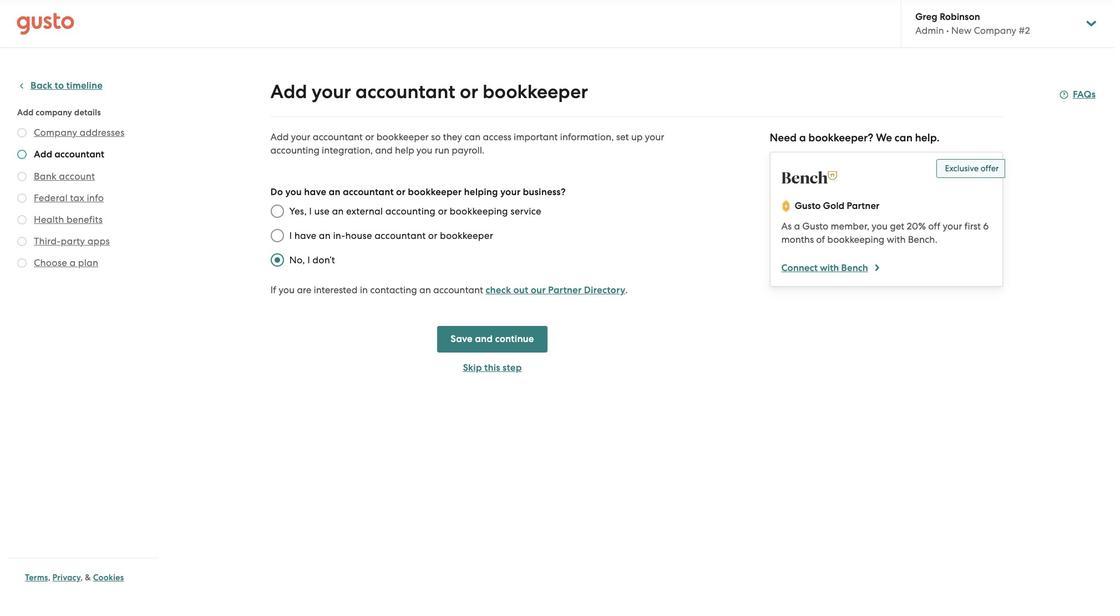 Task type: locate. For each thing, give the bounding box(es) containing it.
1 horizontal spatial and
[[475, 334, 493, 345]]

benefits
[[67, 214, 103, 225]]

check image for third-
[[17, 237, 27, 246]]

accounting up do on the left top
[[271, 145, 320, 156]]

help
[[395, 145, 414, 156]]

add for add your accountant or bookkeeper so they can access important information, set up your accounting integration, and help you run payroll.
[[271, 132, 289, 143]]

or up 'yes, i use an external accounting or bookkeeping service'
[[396, 186, 406, 198]]

check image left bank
[[17, 172, 27, 182]]

skip this step button
[[438, 362, 548, 375]]

help.
[[916, 132, 940, 144]]

check image left third- on the left top of the page
[[17, 237, 27, 246]]

check image left federal
[[17, 194, 27, 203]]

exclusive
[[946, 164, 979, 174]]

bookkeeper up 'help'
[[377, 132, 429, 143]]

1 vertical spatial accounting
[[386, 206, 436, 217]]

check out our partner directory link
[[486, 285, 626, 296]]

or up integration,
[[365, 132, 374, 143]]

use
[[314, 206, 330, 217]]

if you are interested in contacting an accountant check out our partner directory .
[[271, 285, 628, 296]]

i for no,
[[308, 255, 310, 266]]

bookkeeper up important
[[483, 80, 588, 103]]

a inside the as a gusto member, you get 20% off your first 6 months of bookkeeping with bench.
[[795, 221, 800, 232]]

your inside the as a gusto member, you get 20% off your first 6 months of bookkeeping with bench.
[[943, 221, 963, 232]]

check image down add company details
[[17, 128, 27, 138]]

,
[[48, 573, 50, 583], [81, 573, 83, 583]]

0 horizontal spatial bookkeeping
[[450, 206, 508, 217]]

or inside add your accountant or bookkeeper so they can access important information, set up your accounting integration, and help you run payroll.
[[365, 132, 374, 143]]

check image
[[17, 128, 27, 138], [17, 194, 27, 203]]

cookies button
[[93, 572, 124, 585]]

bookkeeping down helping
[[450, 206, 508, 217]]

bookkeeping inside the as a gusto member, you get 20% off your first 6 months of bookkeeping with bench.
[[828, 234, 885, 245]]

an left in-
[[319, 230, 331, 241]]

faqs button
[[1060, 88, 1096, 102]]

robinson
[[940, 11, 981, 23]]

your
[[312, 80, 351, 103], [291, 132, 311, 143], [645, 132, 665, 143], [501, 186, 521, 198], [943, 221, 963, 232]]

we
[[876, 132, 893, 144]]

cookies
[[93, 573, 124, 583]]

plan
[[78, 258, 98, 269]]

health benefits button
[[34, 213, 103, 226]]

add for add accountant
[[34, 149, 52, 160]]

our
[[531, 285, 546, 296]]

check image for bank
[[17, 172, 27, 182]]

2 check image from the top
[[17, 194, 27, 203]]

accounting down do you have an accountant or bookkeeper helping your business?
[[386, 206, 436, 217]]

0 vertical spatial and
[[375, 145, 393, 156]]

check image left 'add accountant'
[[17, 150, 27, 159]]

i
[[309, 206, 312, 217], [289, 230, 292, 241], [308, 255, 310, 266]]

check image for health
[[17, 215, 27, 225]]

check
[[486, 285, 511, 296]]

0 vertical spatial partner
[[847, 200, 880, 212]]

information,
[[560, 132, 614, 143]]

1 horizontal spatial bookkeeping
[[828, 234, 885, 245]]

and inside add your accountant or bookkeeper so they can access important information, set up your accounting integration, and help you run payroll.
[[375, 145, 393, 156]]

partner right the our
[[548, 285, 582, 296]]

third-party apps
[[34, 236, 110, 247]]

important
[[514, 132, 558, 143]]

5 check image from the top
[[17, 259, 27, 268]]

company addresses
[[34, 127, 125, 138]]

save
[[451, 334, 473, 345]]

1 horizontal spatial can
[[895, 132, 913, 144]]

can inside add your accountant or bookkeeper so they can access important information, set up your accounting integration, and help you run payroll.
[[465, 132, 481, 143]]

a for as
[[795, 221, 800, 232]]

federal tax info
[[34, 193, 104, 204]]

accountant
[[356, 80, 456, 103], [313, 132, 363, 143], [54, 149, 104, 160], [343, 186, 394, 198], [375, 230, 426, 241], [433, 285, 484, 296]]

add company details
[[17, 108, 101, 118]]

a inside button
[[70, 258, 76, 269]]

0 horizontal spatial ,
[[48, 573, 50, 583]]

check image
[[17, 150, 27, 159], [17, 172, 27, 182], [17, 215, 27, 225], [17, 237, 27, 246], [17, 259, 27, 268]]

out
[[514, 285, 529, 296]]

company inside company addresses button
[[34, 127, 77, 138]]

1 horizontal spatial ,
[[81, 573, 83, 583]]

company
[[974, 25, 1017, 36], [34, 127, 77, 138]]

and right 'save' on the left of the page
[[475, 334, 493, 345]]

gusto
[[795, 200, 821, 212], [803, 221, 829, 232]]

accountant down company addresses
[[54, 149, 104, 160]]

with left bench
[[820, 263, 839, 274]]

bookkeeper down helping
[[440, 230, 493, 241]]

0 horizontal spatial accounting
[[271, 145, 320, 156]]

0 horizontal spatial with
[[820, 263, 839, 274]]

2 can from the left
[[895, 132, 913, 144]]

accountant inside add accountant list
[[54, 149, 104, 160]]

gusto right gold badge image
[[795, 200, 821, 212]]

or
[[460, 80, 478, 103], [365, 132, 374, 143], [396, 186, 406, 198], [438, 206, 448, 217], [428, 230, 438, 241]]

0 vertical spatial check image
[[17, 128, 27, 138]]

bank account
[[34, 171, 95, 182]]

an up the use
[[329, 186, 341, 198]]

1 horizontal spatial partner
[[847, 200, 880, 212]]

step
[[503, 362, 522, 374]]

choose
[[34, 258, 67, 269]]

helping
[[464, 186, 498, 198]]

you left get
[[872, 221, 888, 232]]

check image left health
[[17, 215, 27, 225]]

2 , from the left
[[81, 573, 83, 583]]

0 vertical spatial accounting
[[271, 145, 320, 156]]

can right we on the right of the page
[[895, 132, 913, 144]]

new
[[952, 25, 972, 36]]

add your accountant or bookkeeper so they can access important information, set up your accounting integration, and help you run payroll.
[[271, 132, 665, 156]]

accountant up external
[[343, 186, 394, 198]]

gusto up the of
[[803, 221, 829, 232]]

have up no, i don't
[[295, 230, 317, 241]]

partner up member,
[[847, 200, 880, 212]]

1 can from the left
[[465, 132, 481, 143]]

i have an in-house accountant or bookkeeper
[[289, 230, 493, 241]]

do you have an accountant or bookkeeper helping your business?
[[271, 186, 566, 198]]

0 horizontal spatial can
[[465, 132, 481, 143]]

can
[[465, 132, 481, 143], [895, 132, 913, 144]]

i left the use
[[309, 206, 312, 217]]

accountant up integration,
[[313, 132, 363, 143]]

1 check image from the top
[[17, 128, 27, 138]]

you inside the as a gusto member, you get 20% off your first 6 months of bookkeeping with bench.
[[872, 221, 888, 232]]

can up payroll.
[[465, 132, 481, 143]]

timeline
[[66, 80, 103, 92]]

payroll.
[[452, 145, 485, 156]]

0 vertical spatial with
[[887, 234, 906, 245]]

privacy link
[[52, 573, 81, 583]]

with down get
[[887, 234, 906, 245]]

2 vertical spatial a
[[70, 258, 76, 269]]

party
[[61, 236, 85, 247]]

0 horizontal spatial and
[[375, 145, 393, 156]]

a right as on the right top of the page
[[795, 221, 800, 232]]

accounting
[[271, 145, 320, 156], [386, 206, 436, 217]]

0 horizontal spatial partner
[[548, 285, 582, 296]]

1 vertical spatial with
[[820, 263, 839, 274]]

1 vertical spatial a
[[795, 221, 800, 232]]

company left #2
[[974, 25, 1017, 36]]

a
[[800, 132, 806, 144], [795, 221, 800, 232], [70, 258, 76, 269]]

1 horizontal spatial with
[[887, 234, 906, 245]]

partner
[[847, 200, 880, 212], [548, 285, 582, 296]]

and inside button
[[475, 334, 493, 345]]

an right contacting
[[420, 285, 431, 296]]

house
[[346, 230, 372, 241]]

a right need at the right top of the page
[[800, 132, 806, 144]]

1 vertical spatial check image
[[17, 194, 27, 203]]

2 check image from the top
[[17, 172, 27, 182]]

back to timeline
[[31, 80, 103, 92]]

0 vertical spatial have
[[304, 186, 327, 198]]

add inside add your accountant or bookkeeper so they can access important information, set up your accounting integration, and help you run payroll.
[[271, 132, 289, 143]]

and left 'help'
[[375, 145, 393, 156]]

gold
[[823, 200, 845, 212]]

add accountant list
[[17, 126, 154, 272]]

6
[[984, 221, 989, 232]]

terms
[[25, 573, 48, 583]]

Yes, I use an external accounting or bookkeeping service radio
[[265, 199, 289, 224]]

with
[[887, 234, 906, 245], [820, 263, 839, 274]]

•
[[947, 25, 949, 36]]

1 vertical spatial and
[[475, 334, 493, 345]]

as a gusto member, you get 20% off your first 6 months of bookkeeping with bench.
[[782, 221, 989, 245]]

add your accountant or bookkeeper
[[271, 80, 588, 103]]

addresses
[[80, 127, 125, 138]]

they
[[443, 132, 462, 143]]

0 vertical spatial bookkeeping
[[450, 206, 508, 217]]

details
[[74, 108, 101, 118]]

1 horizontal spatial company
[[974, 25, 1017, 36]]

0 vertical spatial company
[[974, 25, 1017, 36]]

bookkeeping down member,
[[828, 234, 885, 245]]

1 vertical spatial bookkeeping
[[828, 234, 885, 245]]

0 horizontal spatial company
[[34, 127, 77, 138]]

1 vertical spatial company
[[34, 127, 77, 138]]

an right the use
[[332, 206, 344, 217]]

i right the "no,"
[[308, 255, 310, 266]]

i up the "no,"
[[289, 230, 292, 241]]

0 vertical spatial i
[[309, 206, 312, 217]]

privacy
[[52, 573, 81, 583]]

3 check image from the top
[[17, 215, 27, 225]]

, left privacy link
[[48, 573, 50, 583]]

add inside add accountant list
[[34, 149, 52, 160]]

1 check image from the top
[[17, 150, 27, 159]]

continue
[[495, 334, 534, 345]]

connect with bench
[[782, 263, 869, 274]]

you
[[417, 145, 433, 156], [286, 186, 302, 198], [872, 221, 888, 232], [279, 285, 295, 296]]

business?
[[523, 186, 566, 198]]

faqs
[[1073, 89, 1096, 100]]

bookkeeper inside add your accountant or bookkeeper so they can access important information, set up your accounting integration, and help you run payroll.
[[377, 132, 429, 143]]

a left plan
[[70, 258, 76, 269]]

1 vertical spatial i
[[289, 230, 292, 241]]

&
[[85, 573, 91, 583]]

or down do you have an accountant or bookkeeper helping your business?
[[438, 206, 448, 217]]

1 vertical spatial gusto
[[803, 221, 829, 232]]

2 vertical spatial i
[[308, 255, 310, 266]]

0 vertical spatial a
[[800, 132, 806, 144]]

, left &
[[81, 573, 83, 583]]

you down so
[[417, 145, 433, 156]]

accountant left check
[[433, 285, 484, 296]]

an
[[329, 186, 341, 198], [332, 206, 344, 217], [319, 230, 331, 241], [420, 285, 431, 296]]

a for need
[[800, 132, 806, 144]]

contacting
[[370, 285, 417, 296]]

4 check image from the top
[[17, 237, 27, 246]]

health
[[34, 214, 64, 225]]

have up the use
[[304, 186, 327, 198]]

1 vertical spatial partner
[[548, 285, 582, 296]]

you right 'if'
[[279, 285, 295, 296]]

save and continue button
[[438, 326, 548, 353]]

company down company
[[34, 127, 77, 138]]

0 vertical spatial gusto
[[795, 200, 821, 212]]

add
[[271, 80, 307, 103], [17, 108, 34, 118], [271, 132, 289, 143], [34, 149, 52, 160]]

check image left "choose"
[[17, 259, 27, 268]]

accountant inside if you are interested in contacting an accountant check out our partner directory .
[[433, 285, 484, 296]]

you inside if you are interested in contacting an accountant check out our partner directory .
[[279, 285, 295, 296]]

gusto gold partner
[[795, 200, 880, 212]]

1 horizontal spatial accounting
[[386, 206, 436, 217]]



Task type: vqa. For each thing, say whether or not it's contained in the screenshot.
payroll.
yes



Task type: describe. For each thing, give the bounding box(es) containing it.
interested
[[314, 285, 358, 296]]

accounting inside add your accountant or bookkeeper so they can access important information, set up your accounting integration, and help you run payroll.
[[271, 145, 320, 156]]

info
[[87, 193, 104, 204]]

I have an in-house accountant or bookkeeper radio
[[265, 224, 289, 248]]

bench.
[[908, 234, 938, 245]]

with inside the as a gusto member, you get 20% off your first 6 months of bookkeeping with bench.
[[887, 234, 906, 245]]

don't
[[313, 255, 335, 266]]

bookkeeper?
[[809, 132, 874, 144]]

accountant inside add your accountant or bookkeeper so they can access important information, set up your accounting integration, and help you run payroll.
[[313, 132, 363, 143]]

check image for federal
[[17, 194, 27, 203]]

company inside greg robinson admin • new company #2
[[974, 25, 1017, 36]]

greg
[[916, 11, 938, 23]]

you inside add your accountant or bookkeeper so they can access important information, set up your accounting integration, and help you run payroll.
[[417, 145, 433, 156]]

.
[[626, 285, 628, 296]]

integration,
[[322, 145, 373, 156]]

yes,
[[289, 206, 307, 217]]

back to timeline button
[[17, 79, 103, 93]]

up
[[631, 132, 643, 143]]

member,
[[831, 221, 870, 232]]

terms link
[[25, 573, 48, 583]]

i for yes,
[[309, 206, 312, 217]]

bank account button
[[34, 170, 95, 183]]

federal tax info button
[[34, 191, 104, 205]]

terms , privacy , & cookies
[[25, 573, 124, 583]]

of
[[817, 234, 825, 245]]

off
[[929, 221, 941, 232]]

tax
[[70, 193, 84, 204]]

add accountant
[[34, 149, 104, 160]]

in-
[[333, 230, 346, 241]]

bookkeeper up 'yes, i use an external accounting or bookkeeping service'
[[408, 186, 462, 198]]

this
[[485, 362, 501, 374]]

account
[[59, 171, 95, 182]]

or up they at top left
[[460, 80, 478, 103]]

connect
[[782, 263, 818, 274]]

if
[[271, 285, 276, 296]]

back
[[31, 80, 52, 92]]

company
[[36, 108, 72, 118]]

gold badge image
[[782, 200, 791, 213]]

no, i don't
[[289, 255, 335, 266]]

first
[[965, 221, 981, 232]]

skip
[[463, 362, 482, 374]]

1 , from the left
[[48, 573, 50, 583]]

add for add your accountant or bookkeeper
[[271, 80, 307, 103]]

offer
[[981, 164, 999, 174]]

gusto inside the as a gusto member, you get 20% off your first 6 months of bookkeeping with bench.
[[803, 221, 829, 232]]

service
[[511, 206, 542, 217]]

#2
[[1019, 25, 1031, 36]]

federal
[[34, 193, 68, 204]]

bench
[[842, 263, 869, 274]]

greg robinson admin • new company #2
[[916, 11, 1031, 36]]

or down 'yes, i use an external accounting or bookkeeping service'
[[428, 230, 438, 241]]

third-
[[34, 236, 61, 247]]

add for add company details
[[17, 108, 34, 118]]

do
[[271, 186, 283, 198]]

months
[[782, 234, 814, 245]]

check image for company
[[17, 128, 27, 138]]

check image for choose
[[17, 259, 27, 268]]

save and continue
[[451, 334, 534, 345]]

health benefits
[[34, 214, 103, 225]]

a for choose
[[70, 258, 76, 269]]

as
[[782, 221, 792, 232]]

are
[[297, 285, 312, 296]]

run
[[435, 145, 450, 156]]

company addresses button
[[34, 126, 125, 139]]

accountant up so
[[356, 80, 456, 103]]

need
[[770, 132, 797, 144]]

No, I don't radio
[[265, 248, 289, 273]]

an inside if you are interested in contacting an accountant check out our partner directory .
[[420, 285, 431, 296]]

need a bookkeeper? we can help.
[[770, 132, 940, 144]]

set
[[616, 132, 629, 143]]

admin
[[916, 25, 944, 36]]

skip this step
[[463, 362, 522, 374]]

to
[[55, 80, 64, 92]]

exclusive offer
[[946, 164, 999, 174]]

no,
[[289, 255, 305, 266]]

third-party apps button
[[34, 235, 110, 248]]

home image
[[17, 12, 74, 35]]

you right do on the left top
[[286, 186, 302, 198]]

bank
[[34, 171, 57, 182]]

accountant down 'yes, i use an external accounting or bookkeeping service'
[[375, 230, 426, 241]]

so
[[431, 132, 441, 143]]

1 vertical spatial have
[[295, 230, 317, 241]]

choose a plan
[[34, 258, 98, 269]]

yes, i use an external accounting or bookkeeping service
[[289, 206, 542, 217]]

choose a plan button
[[34, 256, 98, 270]]



